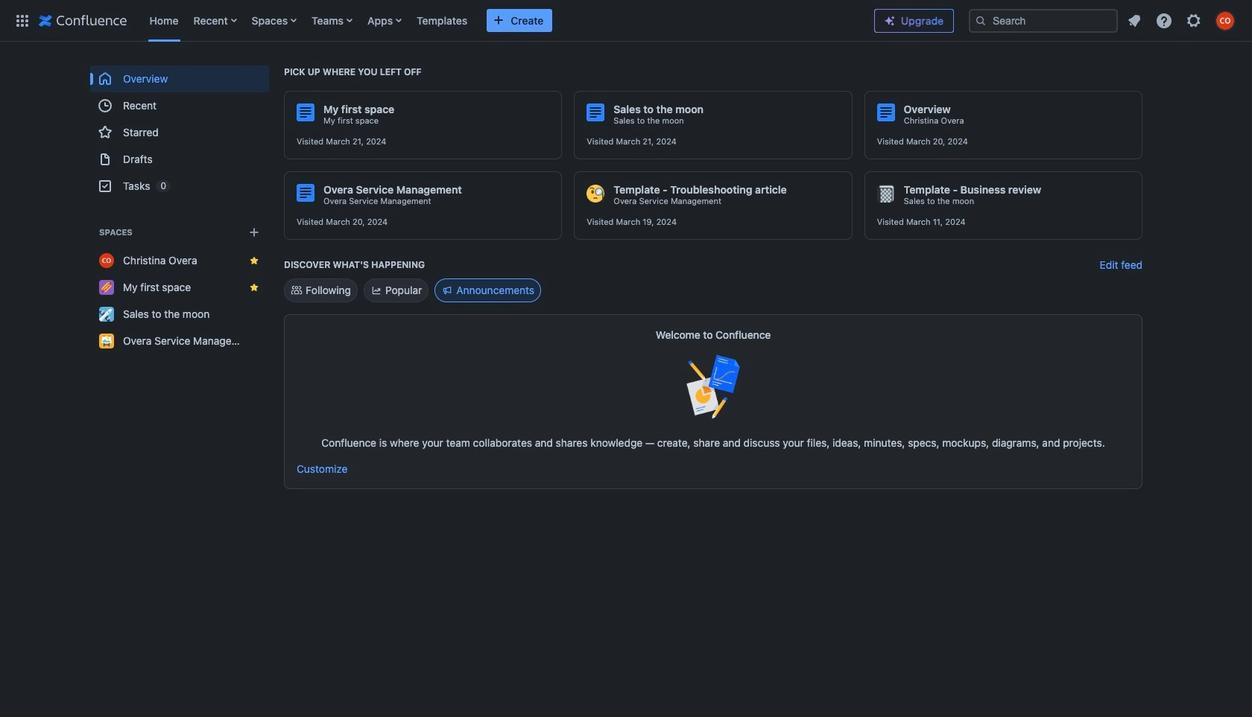 Task type: locate. For each thing, give the bounding box(es) containing it.
global element
[[9, 0, 862, 41]]

0 horizontal spatial list
[[142, 0, 862, 41]]

1 horizontal spatial list
[[1121, 7, 1243, 34]]

None search field
[[969, 9, 1118, 32]]

unstar this space image
[[248, 255, 260, 267], [248, 282, 260, 294]]

:notebook: image
[[877, 185, 895, 203], [877, 185, 895, 203]]

search image
[[975, 15, 987, 26]]

1 vertical spatial unstar this space image
[[248, 282, 260, 294]]

0 vertical spatial unstar this space image
[[248, 255, 260, 267]]

confluence image
[[39, 12, 127, 29], [39, 12, 127, 29]]

list for the premium icon
[[1121, 7, 1243, 34]]

banner
[[0, 0, 1252, 45]]

:face_with_monocle: image
[[587, 185, 605, 203]]

settings icon image
[[1185, 12, 1203, 29]]

Search field
[[969, 9, 1118, 32]]

:face_with_monocle: image
[[587, 185, 605, 203]]

list
[[142, 0, 862, 41], [1121, 7, 1243, 34]]

group
[[90, 66, 269, 200]]

create a space image
[[245, 224, 263, 241]]



Task type: describe. For each thing, give the bounding box(es) containing it.
appswitcher icon image
[[13, 12, 31, 29]]

premium image
[[884, 15, 896, 27]]

2 unstar this space image from the top
[[248, 282, 260, 294]]

list for 'appswitcher icon'
[[142, 0, 862, 41]]

notification icon image
[[1125, 12, 1143, 29]]

1 unstar this space image from the top
[[248, 255, 260, 267]]

help icon image
[[1155, 12, 1173, 29]]



Task type: vqa. For each thing, say whether or not it's contained in the screenshot.
Unstar this space 'icon'
yes



